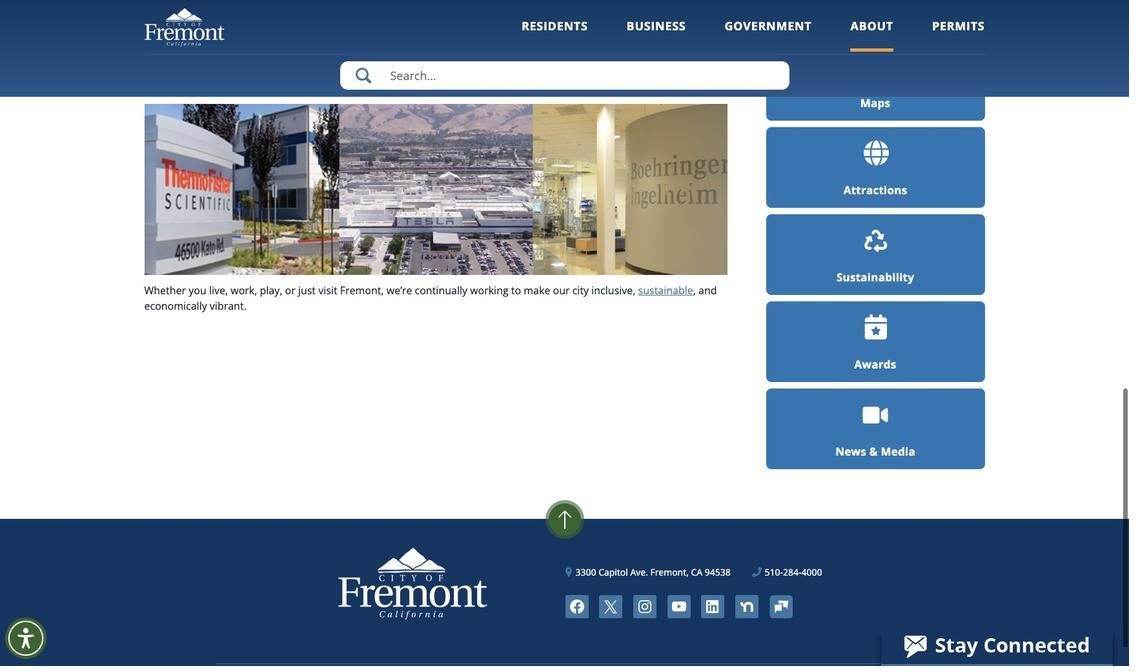 Task type: locate. For each thing, give the bounding box(es) containing it.
make
[[524, 283, 550, 297]]

2 horizontal spatial we're
[[432, 6, 458, 21]]

fremont,
[[340, 283, 384, 297], [650, 566, 689, 578]]

historic districts
[[828, 8, 923, 23]]

1 horizontal spatial our
[[512, 63, 529, 77]]

city
[[573, 283, 589, 297]]

900
[[302, 63, 320, 77]]

their
[[690, 6, 713, 21]]

advanced down industry
[[322, 63, 369, 77]]

lines.
[[144, 63, 169, 77]]

0 vertical spatial our
[[153, 0, 170, 5]]

1 horizontal spatial manufacturing
[[371, 63, 442, 77]]

are up fremont
[[213, 0, 229, 5]]

chose
[[620, 6, 648, 21]]

,
[[657, 63, 660, 77], [693, 283, 696, 297]]

our up valley
[[153, 0, 170, 5]]

1 horizontal spatial fremont,
[[650, 566, 689, 578]]

today,
[[172, 63, 204, 77]]

we're
[[432, 6, 458, 21], [206, 63, 232, 77], [387, 283, 412, 297]]

the up over
[[266, 48, 282, 62]]

fremont, left ca
[[650, 566, 689, 578]]

here
[[259, 22, 281, 36]]

cars
[[559, 48, 579, 62]]

stay connected image
[[881, 628, 1112, 664]]

visit
[[318, 283, 337, 297]]

it.
[[505, 6, 514, 21]]

fremont, inside 'link'
[[650, 566, 689, 578]]

our inside if our districts are fremont's "heart," then fremont's "brain" are its innovative roots in advanced manufacturing. in silicon valley speak, fremont is the "hardware side of the bay" and we're proud of it. apple and steve jobs chose to open their first manufacturing site here in 1984.
[[153, 0, 170, 5]]

3300 capitol ave. fremont, ca 94538
[[576, 566, 731, 578]]

just
[[298, 283, 316, 297]]

manufacturing down has
[[371, 63, 442, 77]]

fremont's down business
[[608, 48, 656, 62]]

live,
[[209, 283, 228, 297]]

trucks
[[506, 48, 535, 62]]

1960,
[[237, 48, 263, 62]]

sustainable
[[638, 283, 693, 297]]

1 horizontal spatial ,
[[693, 283, 696, 297]]

bay"
[[387, 6, 408, 21]]

assembly
[[658, 48, 703, 62]]

working
[[470, 283, 509, 297]]

fremont, right visit
[[340, 283, 384, 297]]

to left make
[[511, 283, 521, 297]]

to down manufacturing.
[[650, 6, 660, 21]]

if our districts are fremont's "heart," then fremont's "brain" are its innovative roots in advanced manufacturing. in silicon valley speak, fremont is the "hardware side of the bay" and we're proud of it. apple and steve jobs chose to open their first manufacturing site here in 1984.
[[144, 0, 724, 36]]

footer my icon image
[[769, 595, 793, 618]]

&
[[870, 444, 878, 459]]

of right side on the top left of page
[[356, 6, 366, 21]]

our left 'city'
[[553, 283, 570, 297]]

in down trucks
[[500, 63, 509, 77]]

"heart,"
[[282, 0, 318, 5]]

0 vertical spatial we're
[[432, 6, 458, 21]]

in right roots
[[544, 0, 553, 5]]

and up various
[[538, 48, 556, 62]]

footer ig icon image
[[633, 595, 657, 618]]

, inside , and economically vibrant.
[[693, 283, 696, 297]]

0 vertical spatial manufacturing
[[166, 22, 237, 36]]

jobs.
[[202, 79, 225, 93]]

news & media
[[836, 444, 916, 459]]

1 vertical spatial manufacturing
[[371, 63, 442, 77]]

in right 1
[[153, 79, 162, 93]]

continually
[[415, 283, 467, 297]]

manufacturing down speak,
[[166, 22, 237, 36]]

fremont's
[[232, 0, 280, 5], [346, 0, 393, 5], [608, 48, 656, 62]]

2 vertical spatial we're
[[387, 283, 412, 297]]

the inside and dating back to 1960, the automotive industry has produced millions of trucks and cars from fremont's assembly lines. today, we're home to over 900 advanced manufacturing companies in our various
[[266, 48, 282, 62]]

the
[[263, 6, 279, 21], [369, 6, 384, 21], [266, 48, 282, 62]]

in
[[544, 0, 553, 5], [284, 22, 293, 36], [500, 63, 509, 77], [153, 79, 162, 93]]

then
[[321, 0, 343, 5]]

the right the is
[[263, 6, 279, 21]]

are left its
[[431, 0, 447, 5]]

and
[[144, 48, 164, 62]]

and inside , and economically vibrant.
[[699, 283, 717, 297]]

apple
[[516, 6, 544, 21]]

1 vertical spatial advanced
[[322, 63, 369, 77]]

of left trucks
[[493, 48, 503, 62]]

play,
[[260, 283, 282, 297]]

our down trucks
[[512, 63, 529, 77]]

and dating back to 1960, the automotive industry has produced millions of trucks and cars from fremont's assembly lines. today, we're home to over 900 advanced manufacturing companies in our various
[[144, 48, 703, 77]]

2 horizontal spatial fremont's
[[608, 48, 656, 62]]

the left bay"
[[369, 6, 384, 21]]

1984.
[[296, 22, 322, 36]]

we're left continually
[[387, 283, 412, 297]]

0 horizontal spatial our
[[153, 0, 170, 5]]

manufacturing
[[166, 22, 237, 36], [371, 63, 442, 77]]

districts
[[173, 0, 211, 5]]

, inside , representing 1 in every 4 jobs.
[[657, 63, 660, 77]]

back
[[199, 48, 222, 62]]

advanced
[[555, 0, 602, 5], [322, 63, 369, 77]]

2 are from the left
[[431, 0, 447, 5]]

districts
[[875, 8, 923, 23]]

are
[[213, 0, 229, 5], [431, 0, 447, 5]]

1 are from the left
[[213, 0, 229, 5]]

is
[[252, 6, 260, 21]]

map with location pin image
[[862, 53, 889, 80]]

and right the sustainable link
[[699, 283, 717, 297]]

1 vertical spatial our
[[512, 63, 529, 77]]

of inside and dating back to 1960, the automotive industry has produced millions of trucks and cars from fremont's assembly lines. today, we're home to over 900 advanced manufacturing companies in our various
[[493, 48, 503, 62]]

its
[[450, 0, 461, 5]]

globe image
[[862, 140, 889, 167]]

proud
[[460, 6, 490, 21]]

1 vertical spatial ,
[[693, 283, 696, 297]]

0 horizontal spatial fremont,
[[340, 283, 384, 297]]

to right back
[[224, 48, 234, 62]]

calendar and star image
[[862, 314, 889, 341]]

footer yt icon image
[[667, 595, 691, 618]]

of left it.
[[492, 6, 502, 21]]

industry
[[342, 48, 382, 62]]

capitol
[[599, 566, 628, 578]]

manufacturing inside if our districts are fremont's "heart," then fremont's "brain" are its innovative roots in advanced manufacturing. in silicon valley speak, fremont is the "hardware side of the bay" and we're proud of it. apple and steve jobs chose to open their first manufacturing site here in 1984.
[[166, 22, 237, 36]]

0 vertical spatial fremont,
[[340, 283, 384, 297]]

1 horizontal spatial advanced
[[555, 0, 602, 5]]

companies
[[445, 63, 498, 77]]

news
[[836, 444, 867, 459]]

of
[[356, 6, 366, 21], [492, 6, 502, 21], [493, 48, 503, 62]]

to
[[650, 6, 660, 21], [224, 48, 234, 62], [265, 63, 275, 77], [511, 283, 521, 297]]

first
[[144, 22, 163, 36]]

automotive
[[284, 48, 339, 62]]

0 vertical spatial advanced
[[555, 0, 602, 5]]

we're down its
[[432, 6, 458, 21]]

2 vertical spatial our
[[553, 283, 570, 297]]

footer nd icon image
[[735, 595, 759, 618]]

advanced up steve
[[555, 0, 602, 5]]

residents link
[[522, 18, 588, 51]]

to inside if our districts are fremont's "heart," then fremont's "brain" are its innovative roots in advanced manufacturing. in silicon valley speak, fremont is the "hardware side of the bay" and we're proud of it. apple and steve jobs chose to open their first manufacturing site here in 1984.
[[650, 6, 660, 21]]

and down "brain"
[[411, 6, 429, 21]]

0 horizontal spatial we're
[[206, 63, 232, 77]]

1 horizontal spatial fremont's
[[346, 0, 393, 5]]

1 horizontal spatial are
[[431, 0, 447, 5]]

permits link
[[932, 18, 985, 51]]

our
[[153, 0, 170, 5], [512, 63, 529, 77], [553, 283, 570, 297]]

1 vertical spatial fremont,
[[650, 566, 689, 578]]

fremont's up the is
[[232, 0, 280, 5]]

1 vertical spatial we're
[[206, 63, 232, 77]]

site
[[240, 22, 257, 36]]

1 horizontal spatial we're
[[387, 283, 412, 297]]

work,
[[231, 283, 257, 297]]

0 vertical spatial ,
[[657, 63, 660, 77]]

manufacturing.
[[604, 0, 678, 5]]

, representing 1 in every 4 jobs.
[[144, 63, 724, 93]]

0 horizontal spatial ,
[[657, 63, 660, 77]]

we're up the jobs.
[[206, 63, 232, 77]]

advanced inside if our districts are fremont's "heart," then fremont's "brain" are its innovative roots in advanced manufacturing. in silicon valley speak, fremont is the "hardware side of the bay" and we're proud of it. apple and steve jobs chose to open their first manufacturing site here in 1984.
[[555, 0, 602, 5]]

0 horizontal spatial manufacturing
[[166, 22, 237, 36]]

dating
[[166, 48, 196, 62]]

footer tw icon image
[[599, 595, 623, 618]]

we're inside and dating back to 1960, the automotive industry has produced millions of trucks and cars from fremont's assembly lines. today, we're home to over 900 advanced manufacturing companies in our various
[[206, 63, 232, 77]]

fremont's up side on the top left of page
[[346, 0, 393, 5]]

0 horizontal spatial advanced
[[322, 63, 369, 77]]

0 horizontal spatial are
[[213, 0, 229, 5]]



Task type: describe. For each thing, give the bounding box(es) containing it.
business
[[627, 18, 686, 34]]

in inside and dating back to 1960, the automotive industry has produced millions of trucks and cars from fremont's assembly lines. today, we're home to over 900 advanced manufacturing companies in our various
[[500, 63, 509, 77]]

our inside and dating back to 1960, the automotive industry has produced millions of trucks and cars from fremont's assembly lines. today, we're home to over 900 advanced manufacturing companies in our various
[[512, 63, 529, 77]]

advanced inside and dating back to 1960, the automotive industry has produced millions of trucks and cars from fremont's assembly lines. today, we're home to over 900 advanced manufacturing companies in our various
[[322, 63, 369, 77]]

from
[[582, 48, 605, 62]]

fremont's inside and dating back to 1960, the automotive industry has produced millions of trucks and cars from fremont's assembly lines. today, we're home to over 900 advanced manufacturing companies in our various
[[608, 48, 656, 62]]

ave.
[[630, 566, 648, 578]]

and left steve
[[547, 6, 565, 21]]

permits
[[932, 18, 985, 34]]

fremont, inside columnusercontrol2 main content
[[340, 283, 384, 297]]

home
[[235, 63, 263, 77]]

if
[[144, 0, 151, 5]]

whether you live, work, play, or just visit fremont, we're continually working to make our city inclusive, sustainable
[[144, 283, 693, 297]]

awards
[[855, 357, 897, 372]]

side
[[334, 6, 354, 21]]

vibrant.
[[210, 299, 247, 313]]

"hardware
[[281, 6, 331, 21]]

0 horizontal spatial fremont's
[[232, 0, 280, 5]]

government link
[[725, 18, 812, 51]]

ca
[[691, 566, 703, 578]]

various
[[531, 63, 567, 77]]

whether
[[144, 283, 186, 297]]

business link
[[627, 18, 686, 51]]

in inside , representing 1 in every 4 jobs.
[[153, 79, 162, 93]]

"brain"
[[396, 0, 429, 5]]

284-
[[783, 566, 802, 578]]

inclusive,
[[592, 283, 636, 297]]

Search text field
[[340, 61, 789, 90]]

4000
[[802, 566, 822, 578]]

historic
[[828, 8, 872, 23]]

media
[[881, 444, 916, 459]]

2 horizontal spatial our
[[553, 283, 570, 297]]

maps link
[[766, 40, 985, 121]]

footer li icon image
[[701, 595, 725, 618]]

we're inside if our districts are fremont's "heart," then fremont's "brain" are its innovative roots in advanced manufacturing. in silicon valley speak, fremont is the "hardware side of the bay" and we're proud of it. apple and steve jobs chose to open their first manufacturing site here in 1984.
[[432, 6, 458, 21]]

fremont
[[209, 6, 250, 21]]

510-
[[765, 566, 783, 578]]

speak,
[[175, 6, 206, 21]]

every
[[165, 79, 191, 93]]

or
[[285, 283, 296, 297]]

1
[[144, 79, 150, 93]]

has
[[384, 48, 401, 62]]

, for and
[[693, 283, 696, 297]]

government
[[725, 18, 812, 34]]

open
[[663, 6, 688, 21]]

steve
[[568, 6, 594, 21]]

94538
[[705, 566, 731, 578]]

you
[[189, 283, 206, 297]]

maps
[[861, 95, 891, 110]]

video camera image
[[862, 401, 889, 428]]

innovative
[[464, 0, 513, 5]]

, and economically vibrant.
[[144, 283, 717, 313]]

to left over
[[265, 63, 275, 77]]

4
[[193, 79, 199, 93]]

roots
[[516, 0, 541, 5]]

about link
[[851, 18, 894, 51]]

economically
[[144, 299, 207, 313]]

manufacturing inside and dating back to 1960, the automotive industry has produced millions of trucks and cars from fremont's assembly lines. today, we're home to over 900 advanced manufacturing companies in our various
[[371, 63, 442, 77]]

residents
[[522, 18, 588, 34]]

sustainability
[[837, 270, 914, 285]]

columnusercontrol2 main content
[[144, 0, 747, 480]]

attractions
[[844, 183, 908, 197]]

over
[[278, 63, 299, 77]]

in
[[681, 0, 690, 5]]

about
[[851, 18, 894, 34]]

representing
[[662, 63, 724, 77]]

3300
[[576, 566, 596, 578]]

valley
[[144, 6, 172, 21]]

footer fb icon image
[[565, 595, 589, 618]]

jobs
[[597, 6, 617, 21]]

awards link
[[766, 301, 985, 382]]

sustainable link
[[638, 283, 693, 297]]

fremont companies image
[[144, 104, 727, 275]]

recycle symbol image
[[864, 227, 888, 254]]

historic districts link
[[766, 0, 985, 33]]

, for representing
[[657, 63, 660, 77]]

and inside and dating back to 1960, the automotive industry has produced millions of trucks and cars from fremont's assembly lines. today, we're home to over 900 advanced manufacturing companies in our various
[[538, 48, 556, 62]]

silicon
[[693, 0, 724, 5]]

attractions link
[[766, 127, 985, 208]]

in right here
[[284, 22, 293, 36]]

510-284-4000 link
[[753, 566, 822, 579]]

news & media link
[[766, 389, 985, 469]]

510-284-4000
[[765, 566, 822, 578]]

sustainability link
[[766, 214, 985, 295]]

produced
[[404, 48, 451, 62]]



Task type: vqa. For each thing, say whether or not it's contained in the screenshot.
'fremont'
yes



